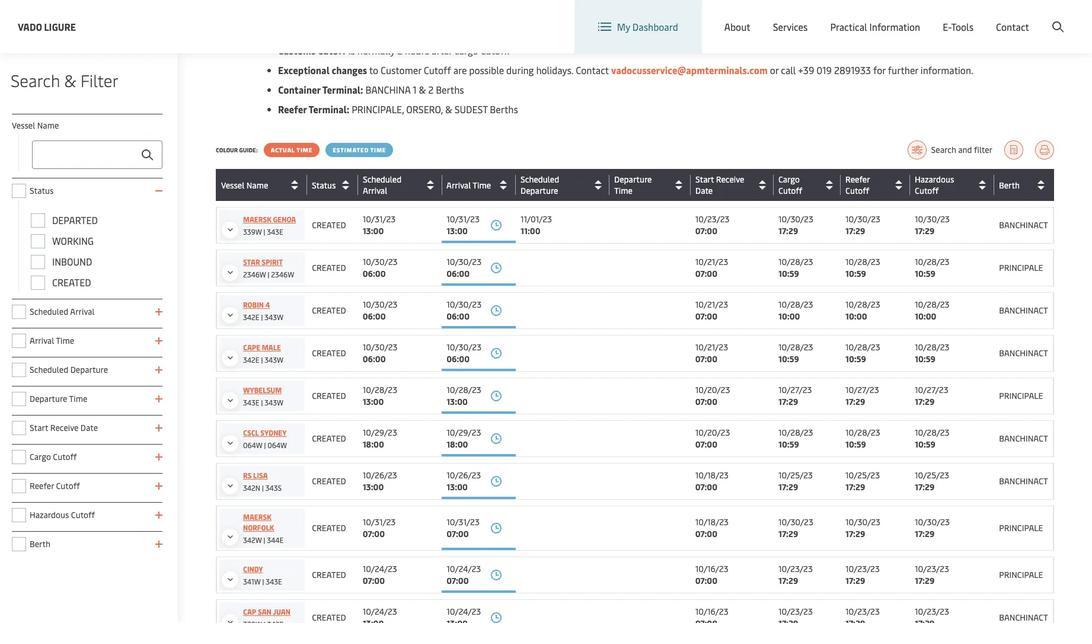 Task type: vqa. For each thing, say whether or not it's contained in the screenshot.


Task type: describe. For each thing, give the bounding box(es) containing it.
3 10/27/23 from the left
[[915, 384, 949, 396]]

norfolk
[[243, 523, 274, 533]]

cargo
[[455, 44, 478, 57]]

departed
[[52, 214, 98, 227]]

robin 4 342e | 343w
[[243, 300, 284, 322]]

banchinact for cscl sydney 064w | 064w
[[1000, 433, 1049, 444]]

0 horizontal spatial &
[[64, 69, 76, 91]]

services
[[773, 20, 808, 33]]

10/23/23 07:00
[[696, 214, 730, 237]]

start receive date button for 2nd scheduled arrival button from left scheduled departure 'button''s departure time button
[[696, 174, 771, 196]]

2 10/27/23 17:29 from the left
[[846, 384, 879, 408]]

10/21/23 07:00 for robin 4 342e | 343w
[[696, 299, 729, 322]]

berth button for hazardous cutoff button for 2nd scheduled arrival button from left scheduled departure 'button''s departure time button
[[1000, 176, 1051, 195]]

rs
[[243, 471, 252, 480]]

2 10/25/23 17:29 from the left
[[846, 470, 880, 493]]

banchinact for rs lisa 342n | 343s
[[1000, 476, 1049, 487]]

services button
[[773, 0, 808, 53]]

1 10/28/23 10:00 from the left
[[779, 299, 814, 322]]

berth for departure time button corresponding to scheduled departure 'button' associated with second scheduled arrival button from right
[[1000, 179, 1021, 191]]

scheduled departure button for 2nd scheduled arrival button from left
[[521, 174, 607, 196]]

2 10/24/23 07:00 from the left
[[447, 564, 481, 587]]

search for search and filter
[[932, 144, 957, 155]]

10/16/23 for 10/16/23
[[696, 606, 729, 618]]

created for maersk genoa 339w | 343e
[[312, 219, 346, 231]]

container
[[278, 83, 321, 96]]

estimated
[[333, 146, 369, 154]]

341w
[[243, 577, 261, 587]]

343w for 10:00
[[265, 313, 284, 322]]

scheduled arrival for second scheduled arrival button from right
[[363, 174, 402, 196]]

342e for 10/28/23 10:59
[[243, 355, 260, 365]]

actual time
[[271, 146, 313, 154]]

1 10/25/23 17:29 from the left
[[779, 470, 813, 493]]

robin
[[243, 300, 264, 310]]

estimated time
[[333, 146, 386, 154]]

tools
[[952, 20, 974, 33]]

07:00 inside 10/16/23 07:00
[[696, 575, 718, 587]]

vessel name button for second scheduled arrival button from right
[[221, 176, 304, 195]]

customer
[[381, 63, 422, 77]]

create
[[1006, 11, 1033, 24]]

guide:
[[239, 146, 258, 154]]

colour guide:
[[216, 146, 258, 154]]

star
[[243, 257, 260, 267]]

1 10/31/23 13:00 from the left
[[363, 214, 396, 237]]

menu
[[894, 11, 918, 24]]

contact vadocusservice@apmterminals.com or call +39 019 2891933 for further information.
[[576, 63, 974, 77]]

| inside wybelsum 343e | 343w
[[261, 398, 263, 408]]

07:00 inside 10/23/23 07:00
[[696, 225, 718, 237]]

male
[[262, 343, 281, 352]]

10/18/23 for 10/25/23 17:29
[[696, 470, 729, 481]]

reefer terminal: principale, orsero, & sudest berths
[[278, 103, 518, 116]]

and
[[959, 144, 973, 155]]

wybelsum 343e | 343w
[[243, 386, 284, 408]]

during
[[507, 63, 534, 77]]

2 10:00 from the left
[[846, 311, 868, 322]]

departure time for scheduled departure 'button' associated with second scheduled arrival button from right
[[614, 174, 652, 196]]

vado ligure link
[[18, 19, 76, 34]]

1 scheduled arrival button from the left
[[363, 174, 439, 196]]

practical
[[831, 20, 868, 33]]

global
[[864, 11, 891, 24]]

10/21/23 for star spirit 2346w | 2346w
[[696, 256, 729, 268]]

e-tools button
[[943, 0, 974, 53]]

global menu
[[864, 11, 918, 24]]

10/18/23 07:00 for 10/30/23
[[696, 517, 729, 540]]

10/20/23 07:00 for 10/28/23
[[696, 427, 730, 450]]

1 10/27/23 17:29 from the left
[[779, 384, 812, 408]]

customs
[[278, 44, 316, 57]]

1 2346w from the left
[[243, 270, 266, 279]]

scheduled departure button for second scheduled arrival button from right
[[521, 174, 607, 196]]

spirit
[[262, 257, 283, 267]]

2 10/26/23 13:00 from the left
[[447, 470, 481, 493]]

banchina
[[366, 83, 411, 96]]

019
[[817, 63, 832, 77]]

principale for 10/23/23
[[1000, 569, 1044, 581]]

2 10/29/23 18:00 from the left
[[447, 427, 481, 450]]

sudest
[[455, 103, 488, 116]]

3 10/28/23 10:00 from the left
[[915, 299, 950, 322]]

contact for contact
[[997, 20, 1030, 33]]

cap san juan
[[243, 607, 291, 617]]

e-
[[943, 20, 952, 33]]

1 10/28/23 13:00 from the left
[[363, 384, 398, 408]]

login
[[974, 11, 997, 24]]

scheduled arrival for 2nd scheduled arrival button from left
[[363, 174, 402, 196]]

created for wybelsum 343e | 343w
[[312, 390, 346, 402]]

DEPARTED checkbox
[[31, 214, 45, 228]]

practical information button
[[831, 0, 921, 53]]

search & filter
[[11, 69, 119, 91]]

1 10/27/23 from the left
[[779, 384, 812, 396]]

vado
[[18, 20, 42, 33]]

cargo cutoff for second scheduled arrival button from right
[[779, 174, 803, 196]]

normally
[[358, 44, 395, 57]]

2 10/27/23 from the left
[[846, 384, 879, 396]]

receive for scheduled departure 'button' associated with second scheduled arrival button from right
[[716, 174, 745, 185]]

wybelsum
[[243, 386, 282, 395]]

time for estimated time
[[370, 146, 386, 154]]

information.
[[921, 63, 974, 77]]

cap
[[243, 607, 256, 617]]

4
[[266, 300, 270, 310]]

departure time for 2nd scheduled arrival button from left scheduled departure 'button'
[[615, 174, 652, 196]]

343e inside wybelsum 343e | 343w
[[243, 398, 260, 408]]

sydney
[[261, 428, 287, 438]]

2 10/29/23 from the left
[[447, 427, 481, 438]]

1 10/29/23 18:00 from the left
[[363, 427, 397, 450]]

filter
[[80, 69, 119, 91]]

2 2346w from the left
[[271, 270, 294, 279]]

342e for 10/28/23 10:00
[[243, 313, 260, 322]]

1 10/31/23 07:00 from the left
[[363, 517, 396, 540]]

holidays.
[[536, 63, 574, 77]]

principale for 10/28/23
[[1000, 262, 1044, 273]]

principale,
[[352, 103, 404, 116]]

login / create account link
[[952, 0, 1070, 35]]

cargo cutoff for 2nd scheduled arrival button from left
[[779, 174, 803, 196]]

exceptional
[[278, 63, 330, 77]]

| for male
[[261, 355, 263, 365]]

orsero,
[[407, 103, 443, 116]]

& for container terminal:
[[419, 83, 426, 96]]

10/18/23 for 10/30/23 17:29
[[696, 517, 729, 528]]

scheduled for 2nd scheduled arrival button from left
[[363, 174, 402, 185]]

10/16/23 07:00
[[696, 564, 729, 587]]

about
[[725, 20, 751, 33]]

terminal: for reefer terminal:
[[309, 103, 350, 116]]

11/01/23
[[521, 214, 552, 225]]

are
[[454, 63, 467, 77]]

genoa
[[273, 215, 296, 224]]

10/20/23 for 10/28/23 10:59
[[696, 427, 730, 438]]

2 10/23/23 17:29 from the left
[[846, 564, 880, 587]]

created for cape male 342e | 343w
[[312, 348, 346, 359]]

vado ligure
[[18, 20, 76, 33]]

berths for banchina 1 & 2 berths
[[436, 83, 464, 96]]

start receive date button for departure time button corresponding to scheduled departure 'button' associated with second scheduled arrival button from right
[[696, 174, 771, 196]]

or
[[770, 63, 779, 77]]

10/20/23 07:00 for 10/27/23
[[696, 384, 730, 408]]

exceptional changes to customer cutoff are possible during holidays.
[[278, 63, 574, 77]]

working
[[52, 234, 94, 247]]

vessel for second scheduled arrival button from right
[[221, 179, 245, 191]]

customs cutoff is normally 2 hours after cargo cutoff.
[[278, 44, 510, 57]]

cindy 341w | 343e
[[243, 565, 282, 587]]

342n
[[243, 483, 260, 493]]

cscl sydney 064w | 064w
[[243, 428, 287, 450]]

cape
[[243, 343, 260, 352]]

juan
[[273, 607, 291, 617]]

cap san juan button
[[222, 607, 291, 623]]

maersk for 10/31/23 07:00
[[243, 513, 272, 522]]

colour
[[216, 146, 238, 154]]

| for genoa
[[264, 227, 265, 237]]

maersk for 10/31/23 13:00
[[243, 215, 272, 224]]

| for norfolk
[[264, 536, 265, 545]]

cindy
[[243, 565, 263, 574]]

WORKING checkbox
[[31, 234, 45, 249]]

2891933
[[835, 63, 872, 77]]

2 064w from the left
[[268, 441, 287, 450]]

cargo for departure time button corresponding to scheduled departure 'button' associated with second scheduled arrival button from right
[[779, 174, 800, 185]]

banchinact for robin 4 342e | 343w
[[1000, 305, 1049, 316]]

information
[[870, 20, 921, 33]]



Task type: locate. For each thing, give the bounding box(es) containing it.
2 10/21/23 07:00 from the top
[[696, 299, 729, 322]]

time for actual time
[[297, 146, 313, 154]]

| inside rs lisa 342n | 343s
[[262, 483, 264, 493]]

10/21/23 07:00 for cape male 342e | 343w
[[696, 342, 729, 365]]

1 start receive date button from the left
[[696, 174, 771, 196]]

berths for principale, orsero, & sudest berths
[[490, 103, 518, 116]]

10/21/23
[[696, 256, 729, 268], [696, 299, 729, 310], [696, 342, 729, 353]]

INBOUND checkbox
[[31, 255, 45, 269]]

1 vertical spatial berths
[[490, 103, 518, 116]]

2346w down spirit
[[271, 270, 294, 279]]

1 10:00 from the left
[[779, 311, 800, 322]]

10/31/23
[[363, 214, 396, 225], [447, 214, 480, 225], [363, 517, 396, 528], [447, 517, 480, 528]]

1 vertical spatial contact
[[576, 63, 609, 77]]

& left sudest
[[445, 103, 453, 116]]

2 horizontal spatial 10:00
[[915, 311, 937, 322]]

2
[[398, 44, 403, 57], [428, 83, 434, 96]]

None checkbox
[[12, 305, 26, 319], [12, 537, 26, 552], [12, 305, 26, 319], [12, 537, 26, 552]]

container terminal: banchina 1 & 2 berths
[[278, 83, 464, 96]]

departure time
[[614, 174, 652, 196], [615, 174, 652, 196], [30, 393, 87, 405]]

1 horizontal spatial 10/31/23 13:00
[[447, 214, 480, 237]]

3 banchinact from the top
[[1000, 348, 1049, 359]]

terminal: down container
[[309, 103, 350, 116]]

10/31/23 07:00
[[363, 517, 396, 540], [447, 517, 480, 540]]

1 vertical spatial 343e
[[243, 398, 260, 408]]

1 horizontal spatial 10/31/23 07:00
[[447, 517, 480, 540]]

3 10/25/23 from the left
[[915, 470, 950, 481]]

| inside maersk norfolk 342w | 344e
[[264, 536, 265, 545]]

search down vado
[[11, 69, 60, 91]]

berth
[[1000, 179, 1020, 191], [1000, 179, 1021, 191], [30, 539, 50, 550]]

0 horizontal spatial 10/31/23 13:00
[[363, 214, 396, 237]]

san
[[258, 607, 272, 617]]

1 vertical spatial search
[[932, 144, 957, 155]]

vadocusservice@apmterminals.com
[[612, 63, 768, 77]]

cape male 342e | 343w
[[243, 343, 284, 365]]

| left 343s
[[262, 483, 264, 493]]

1 10/24/23 07:00 from the left
[[363, 564, 397, 587]]

10/28/23 10:00
[[779, 299, 814, 322], [846, 299, 881, 322], [915, 299, 950, 322]]

reefer cutoff button for hazardous cutoff button for 2nd scheduled arrival button from left scheduled departure 'button''s departure time button
[[846, 174, 908, 196]]

1 horizontal spatial 10/29/23
[[447, 427, 481, 438]]

| inside cscl sydney 064w | 064w
[[264, 441, 266, 450]]

2 horizontal spatial 10/28/23 10:00
[[915, 299, 950, 322]]

10/20/23 07:00
[[696, 384, 730, 408], [696, 427, 730, 450]]

343w inside wybelsum 343e | 343w
[[265, 398, 284, 408]]

1 horizontal spatial 10/27/23 17:29
[[846, 384, 879, 408]]

2 horizontal spatial &
[[445, 103, 453, 116]]

342e down robin
[[243, 313, 260, 322]]

| right 339w
[[264, 227, 265, 237]]

1 10/16/23 from the top
[[696, 564, 729, 575]]

1 vertical spatial maersk
[[243, 513, 272, 522]]

0 horizontal spatial search
[[11, 69, 60, 91]]

18:00
[[363, 439, 384, 450], [447, 439, 468, 450]]

cargo for 2nd scheduled arrival button from left scheduled departure 'button''s departure time button
[[779, 174, 800, 185]]

principale for 10/27/23
[[1000, 390, 1044, 402]]

342w
[[243, 536, 262, 545]]

343s
[[266, 483, 282, 493]]

| down sydney
[[264, 441, 266, 450]]

10/20/23
[[696, 384, 730, 396], [696, 427, 730, 438]]

06:00
[[363, 268, 386, 279], [447, 268, 470, 279], [363, 311, 386, 322], [447, 311, 470, 322], [363, 354, 386, 365], [447, 354, 470, 365]]

| inside robin 4 342e | 343w
[[261, 313, 263, 322]]

2 18:00 from the left
[[447, 439, 468, 450]]

search for search & filter
[[11, 69, 60, 91]]

principale for 10/30/23
[[1000, 523, 1044, 534]]

064w down sydney
[[268, 441, 287, 450]]

11:00
[[521, 225, 541, 237]]

1 vertical spatial 342e
[[243, 355, 260, 365]]

time right actual
[[297, 146, 313, 154]]

1 vertical spatial 10/20/23
[[696, 427, 730, 438]]

10/21/23 07:00
[[696, 256, 729, 279], [696, 299, 729, 322], [696, 342, 729, 365]]

0 horizontal spatial 18:00
[[363, 439, 384, 450]]

2 departure time button from the left
[[615, 174, 688, 196]]

2 10/20/23 from the top
[[696, 427, 730, 438]]

to
[[369, 63, 378, 77]]

vessel name
[[12, 120, 59, 131], [221, 179, 268, 191], [221, 179, 268, 191]]

1 10/21/23 07:00 from the top
[[696, 256, 729, 279]]

1 horizontal spatial 10/28/23 10:00
[[846, 299, 881, 322]]

2346w down 'star'
[[243, 270, 266, 279]]

is
[[349, 44, 355, 57]]

date
[[696, 185, 713, 196], [696, 185, 713, 196], [81, 422, 98, 434]]

contact
[[997, 20, 1030, 33], [576, 63, 609, 77]]

0 horizontal spatial 10/29/23
[[363, 427, 397, 438]]

2 10/31/23 07:00 from the left
[[447, 517, 480, 540]]

berths right sudest
[[490, 103, 518, 116]]

343w down 4
[[265, 313, 284, 322]]

principale
[[1000, 262, 1044, 273], [1000, 390, 1044, 402], [1000, 523, 1044, 534], [1000, 569, 1044, 581]]

0 horizontal spatial 10/28/23 13:00
[[363, 384, 398, 408]]

1 vertical spatial 10/21/23 07:00
[[696, 299, 729, 322]]

actual
[[271, 146, 295, 154]]

search
[[11, 69, 60, 91], [932, 144, 957, 155]]

created for cindy 341w | 343e
[[312, 569, 346, 581]]

1 342e from the top
[[243, 313, 260, 322]]

created for star spirit 2346w | 2346w
[[312, 262, 346, 273]]

10:59
[[779, 268, 800, 279], [846, 268, 867, 279], [915, 268, 936, 279], [779, 354, 800, 365], [846, 354, 867, 365], [915, 354, 936, 365], [779, 439, 800, 450], [846, 439, 867, 450], [915, 439, 936, 450]]

1 horizontal spatial 10/29/23 18:00
[[447, 427, 481, 450]]

location
[[789, 11, 826, 24]]

switch location button
[[740, 11, 826, 24]]

343w down wybelsum
[[265, 398, 284, 408]]

2 horizontal spatial 10/27/23 17:29
[[915, 384, 949, 408]]

0 vertical spatial maersk
[[243, 215, 272, 224]]

1 horizontal spatial time
[[370, 146, 386, 154]]

0 vertical spatial 2
[[398, 44, 403, 57]]

3 10/21/23 from the top
[[696, 342, 729, 353]]

berth button for hazardous cutoff button related to departure time button corresponding to scheduled departure 'button' associated with second scheduled arrival button from right
[[1000, 176, 1051, 195]]

0 horizontal spatial 10/27/23
[[779, 384, 812, 396]]

time right estimated
[[370, 146, 386, 154]]

0 horizontal spatial contact
[[576, 63, 609, 77]]

switch
[[759, 11, 787, 24]]

created for rs lisa 342n | 343s
[[312, 476, 346, 487]]

1 vertical spatial 10/16/23
[[696, 606, 729, 618]]

contact button
[[997, 0, 1030, 53]]

start
[[696, 174, 714, 185], [696, 174, 714, 185], [30, 422, 48, 434]]

0 horizontal spatial 10/24/23 07:00
[[363, 564, 397, 587]]

departure time button for 2nd scheduled arrival button from left scheduled departure 'button'
[[615, 174, 688, 196]]

0 horizontal spatial 2
[[398, 44, 403, 57]]

|
[[264, 227, 265, 237], [268, 270, 270, 279], [261, 313, 263, 322], [261, 355, 263, 365], [261, 398, 263, 408], [264, 441, 266, 450], [262, 483, 264, 493], [264, 536, 265, 545], [262, 577, 264, 587]]

343e inside cindy 341w | 343e
[[266, 577, 282, 587]]

10/21/23 07:00 for star spirit 2346w | 2346w
[[696, 256, 729, 279]]

343w for 10:59
[[265, 355, 284, 365]]

343e down genoa
[[267, 227, 283, 237]]

2 banchinact from the top
[[1000, 305, 1049, 316]]

scheduled for scheduled departure 'button' associated with second scheduled arrival button from right
[[521, 174, 560, 185]]

2 10/31/23 13:00 from the left
[[447, 214, 480, 237]]

my dashboard button
[[598, 0, 679, 53]]

1 10/23/23 17:29 from the left
[[779, 564, 813, 587]]

maersk inside maersk genoa 339w | 343e
[[243, 215, 272, 224]]

cargo cutoff
[[779, 174, 803, 196], [779, 174, 803, 196], [30, 451, 77, 463]]

2 10/26/23 from the left
[[447, 470, 481, 481]]

2 horizontal spatial 10/25/23
[[915, 470, 950, 481]]

1 343w from the top
[[265, 313, 284, 322]]

hazardous cutoff button for departure time button corresponding to scheduled departure 'button' associated with second scheduled arrival button from right
[[915, 174, 992, 196]]

1 horizontal spatial 2
[[428, 83, 434, 96]]

1 10/18/23 07:00 from the top
[[696, 470, 729, 493]]

maersk up 339w
[[243, 215, 272, 224]]

0 horizontal spatial 10/28/23 10:00
[[779, 299, 814, 322]]

0 horizontal spatial 10/26/23 13:00
[[363, 470, 397, 493]]

e-tools
[[943, 20, 974, 33]]

| for spirit
[[268, 270, 270, 279]]

1 horizontal spatial search
[[932, 144, 957, 155]]

ligure
[[44, 20, 76, 33]]

account
[[1035, 11, 1070, 24]]

1 vertical spatial 10/18/23 07:00
[[696, 517, 729, 540]]

| right 341w
[[262, 577, 264, 587]]

vessel name button for 2nd scheduled arrival button from left
[[221, 176, 304, 195]]

1 vertical spatial terminal:
[[309, 103, 350, 116]]

343e down wybelsum
[[243, 398, 260, 408]]

3 10/25/23 17:29 from the left
[[915, 470, 950, 493]]

CREATED checkbox
[[31, 276, 45, 290]]

scheduled departure button
[[521, 174, 607, 196], [521, 174, 607, 196]]

1 departure time button from the left
[[614, 174, 688, 196]]

4 principale from the top
[[1000, 569, 1044, 581]]

1 horizontal spatial berths
[[490, 103, 518, 116]]

None text field
[[32, 141, 163, 169]]

2 right 1
[[428, 83, 434, 96]]

| down spirit
[[268, 270, 270, 279]]

2 10/16/23 from the top
[[696, 606, 729, 618]]

064w down cscl
[[243, 441, 263, 450]]

reefer cutoff button for hazardous cutoff button related to departure time button corresponding to scheduled departure 'button' associated with second scheduled arrival button from right
[[846, 174, 908, 196]]

0 vertical spatial 10/16/23
[[696, 564, 729, 575]]

2 10/28/23 10:00 from the left
[[846, 299, 881, 322]]

& right 1
[[419, 83, 426, 96]]

0 vertical spatial search
[[11, 69, 60, 91]]

0 vertical spatial 10/18/23 07:00
[[696, 470, 729, 493]]

1 horizontal spatial 18:00
[[447, 439, 468, 450]]

1 vertical spatial 10/18/23
[[696, 517, 729, 528]]

| for sydney
[[264, 441, 266, 450]]

2 342e from the top
[[243, 355, 260, 365]]

maersk genoa 339w | 343e
[[243, 215, 296, 237]]

343e inside maersk genoa 339w | 343e
[[267, 227, 283, 237]]

receive
[[716, 174, 745, 185], [716, 174, 745, 185], [50, 422, 79, 434]]

star spirit 2346w | 2346w
[[243, 257, 294, 279]]

2 10/20/23 07:00 from the top
[[696, 427, 730, 450]]

| down male
[[261, 355, 263, 365]]

10/23/23 17:29
[[779, 564, 813, 587], [846, 564, 880, 587], [915, 564, 950, 587]]

0 horizontal spatial berths
[[436, 83, 464, 96]]

2 10/25/23 from the left
[[846, 470, 880, 481]]

0 horizontal spatial 10/27/23 17:29
[[779, 384, 812, 408]]

scheduled for second scheduled arrival button from right
[[363, 174, 402, 185]]

3 10/21/23 07:00 from the top
[[696, 342, 729, 365]]

10/29/23
[[363, 427, 397, 438], [447, 427, 481, 438]]

None checkbox
[[12, 184, 26, 198], [12, 334, 26, 348], [12, 363, 26, 377], [12, 392, 26, 406], [12, 421, 26, 435], [12, 450, 26, 464], [12, 479, 26, 494], [12, 508, 26, 523], [12, 184, 26, 198], [12, 334, 26, 348], [12, 363, 26, 377], [12, 392, 26, 406], [12, 421, 26, 435], [12, 450, 26, 464], [12, 479, 26, 494], [12, 508, 26, 523]]

1 horizontal spatial 10/24/23 07:00
[[447, 564, 481, 587]]

possible
[[469, 63, 504, 77]]

2 10/21/23 from the top
[[696, 299, 729, 310]]

call
[[781, 63, 796, 77]]

11/01/23 11:00
[[521, 214, 552, 237]]

2 principale from the top
[[1000, 390, 1044, 402]]

| down wybelsum
[[261, 398, 263, 408]]

berth button
[[1000, 176, 1051, 195], [1000, 176, 1051, 195]]

+39
[[799, 63, 815, 77]]

scheduled for 2nd scheduled arrival button from left scheduled departure 'button'
[[521, 174, 560, 185]]

0 vertical spatial berths
[[436, 83, 464, 96]]

1 10/25/23 from the left
[[779, 470, 813, 481]]

10/16/23 for 10/16/23 07:00
[[696, 564, 729, 575]]

global menu button
[[838, 0, 930, 35]]

| inside star spirit 2346w | 2346w
[[268, 270, 270, 279]]

2 horizontal spatial 10/27/23
[[915, 384, 949, 396]]

2 scheduled arrival button from the left
[[363, 174, 440, 196]]

10/16/23
[[696, 564, 729, 575], [696, 606, 729, 618]]

cutoff.
[[481, 44, 510, 57]]

1 064w from the left
[[243, 441, 263, 450]]

0 horizontal spatial 10/25/23
[[779, 470, 813, 481]]

terminal:
[[323, 83, 363, 96], [309, 103, 350, 116]]

contact for contact vadocusservice@apmterminals.com or call +39 019 2891933 for further information.
[[576, 63, 609, 77]]

| for lisa
[[262, 483, 264, 493]]

created for maersk norfolk 342w | 344e
[[312, 523, 346, 534]]

10/21/23 for robin 4 342e | 343w
[[696, 299, 729, 310]]

1 horizontal spatial 2346w
[[271, 270, 294, 279]]

departure time button for scheduled departure 'button' associated with second scheduled arrival button from right
[[614, 174, 688, 196]]

10/30/23
[[779, 214, 814, 225], [846, 214, 881, 225], [915, 214, 950, 225], [363, 256, 398, 268], [447, 256, 482, 268], [363, 299, 398, 310], [447, 299, 482, 310], [363, 342, 398, 353], [447, 342, 482, 353], [779, 517, 814, 528], [846, 517, 881, 528], [915, 517, 950, 528]]

berth for 2nd scheduled arrival button from left scheduled departure 'button''s departure time button
[[1000, 179, 1020, 191]]

1 banchinact from the top
[[1000, 219, 1049, 231]]

2 343w from the top
[[265, 355, 284, 365]]

3 343w from the top
[[265, 398, 284, 408]]

10/21/23 for cape male 342e | 343w
[[696, 342, 729, 353]]

1 horizontal spatial 10/25/23
[[846, 470, 880, 481]]

1 10/20/23 07:00 from the top
[[696, 384, 730, 408]]

0 vertical spatial 10/21/23 07:00
[[696, 256, 729, 279]]

1 horizontal spatial 10/26/23 13:00
[[447, 470, 481, 493]]

| left the 344e
[[264, 536, 265, 545]]

342e inside robin 4 342e | 343w
[[243, 313, 260, 322]]

1 10/18/23 from the top
[[696, 470, 729, 481]]

1 horizontal spatial 10/23/23 17:29
[[846, 564, 880, 587]]

2 vertical spatial 10/21/23 07:00
[[696, 342, 729, 365]]

2 10/28/23 13:00 from the left
[[447, 384, 481, 408]]

vadocusservice@apmterminals.com link
[[612, 63, 768, 77]]

created for cscl sydney 064w | 064w
[[312, 433, 346, 444]]

2 time from the left
[[370, 146, 386, 154]]

0 vertical spatial contact
[[997, 20, 1030, 33]]

2 vertical spatial 343w
[[265, 398, 284, 408]]

| inside maersk genoa 339w | 343e
[[264, 227, 265, 237]]

1 horizontal spatial 10/27/23
[[846, 384, 879, 396]]

1 10/20/23 from the top
[[696, 384, 730, 396]]

& left filter
[[64, 69, 76, 91]]

berths down are
[[436, 83, 464, 96]]

10/20/23 for 10/27/23 17:29
[[696, 384, 730, 396]]

343w inside cape male 342e | 343w
[[265, 355, 284, 365]]

filter
[[975, 144, 993, 155]]

342e down the cape
[[243, 355, 260, 365]]

1 horizontal spatial contact
[[997, 20, 1030, 33]]

343w down male
[[265, 355, 284, 365]]

1 maersk from the top
[[243, 215, 272, 224]]

banchinact for cape male 342e | 343w
[[1000, 348, 1049, 359]]

vessel for 2nd scheduled arrival button from left
[[221, 179, 245, 191]]

0 vertical spatial 343e
[[267, 227, 283, 237]]

4 banchinact from the top
[[1000, 433, 1049, 444]]

search inside button
[[932, 144, 957, 155]]

1 vertical spatial 2
[[428, 83, 434, 96]]

1 horizontal spatial 10:00
[[846, 311, 868, 322]]

10/29/23 18:00
[[363, 427, 397, 450], [447, 427, 481, 450]]

3 10/23/23 17:29 from the left
[[915, 564, 950, 587]]

0 horizontal spatial 064w
[[243, 441, 263, 450]]

1 vertical spatial 10/21/23
[[696, 299, 729, 310]]

maersk up norfolk
[[243, 513, 272, 522]]

name
[[37, 120, 59, 131], [247, 179, 268, 191], [247, 179, 268, 191]]

vessel
[[12, 120, 35, 131], [221, 179, 245, 191], [221, 179, 245, 191]]

1 10/26/23 13:00 from the left
[[363, 470, 397, 493]]

| inside cape male 342e | 343w
[[261, 355, 263, 365]]

2 10/18/23 07:00 from the top
[[696, 517, 729, 540]]

1 horizontal spatial 064w
[[268, 441, 287, 450]]

hours
[[405, 44, 429, 57]]

& for reefer terminal:
[[445, 103, 453, 116]]

0 vertical spatial 10/20/23 07:00
[[696, 384, 730, 408]]

1 vertical spatial 10/20/23 07:00
[[696, 427, 730, 450]]

0 horizontal spatial 10:00
[[779, 311, 800, 322]]

1 horizontal spatial 10/25/23 17:29
[[846, 470, 880, 493]]

scheduled arrival button
[[363, 174, 439, 196], [363, 174, 440, 196]]

2 vertical spatial 343e
[[266, 577, 282, 587]]

0 horizontal spatial 10/25/23 17:29
[[779, 470, 813, 493]]

0 vertical spatial 343w
[[265, 313, 284, 322]]

0 vertical spatial terminal:
[[323, 83, 363, 96]]

2 maersk from the top
[[243, 513, 272, 522]]

practical information
[[831, 20, 921, 33]]

07:00
[[696, 225, 718, 237], [696, 268, 718, 279], [696, 311, 718, 322], [696, 354, 718, 365], [696, 396, 718, 408], [696, 439, 718, 450], [696, 482, 718, 493], [363, 529, 385, 540], [447, 529, 469, 540], [696, 529, 718, 540], [363, 575, 385, 587], [447, 575, 469, 587], [696, 575, 718, 587]]

terminal: for container terminal:
[[323, 83, 363, 96]]

3 10:00 from the left
[[915, 311, 937, 322]]

1 horizontal spatial 10/28/23 13:00
[[447, 384, 481, 408]]

2 10/18/23 from the top
[[696, 517, 729, 528]]

1 time from the left
[[297, 146, 313, 154]]

0 horizontal spatial 10/23/23 17:29
[[779, 564, 813, 587]]

1 vertical spatial 343w
[[265, 355, 284, 365]]

10/28/23
[[779, 256, 814, 268], [846, 256, 881, 268], [915, 256, 950, 268], [779, 299, 814, 310], [846, 299, 881, 310], [915, 299, 950, 310], [779, 342, 814, 353], [846, 342, 881, 353], [915, 342, 950, 353], [363, 384, 398, 396], [447, 384, 481, 396], [779, 427, 814, 438], [846, 427, 881, 438], [915, 427, 950, 438]]

hazardous cutoff button for 2nd scheduled arrival button from left scheduled departure 'button''s departure time button
[[915, 174, 992, 196]]

0 vertical spatial 10/20/23
[[696, 384, 730, 396]]

1 horizontal spatial 10/26/23
[[447, 470, 481, 481]]

search left and
[[932, 144, 957, 155]]

3 10/27/23 17:29 from the left
[[915, 384, 949, 408]]

0 horizontal spatial 2346w
[[243, 270, 266, 279]]

further
[[888, 63, 919, 77]]

| inside cindy 341w | 343e
[[262, 577, 264, 587]]

terminal: down changes
[[323, 83, 363, 96]]

343e right 341w
[[266, 577, 282, 587]]

344e
[[267, 536, 284, 545]]

receive for 2nd scheduled arrival button from left scheduled departure 'button'
[[716, 174, 745, 185]]

343w inside robin 4 342e | 343w
[[265, 313, 284, 322]]

1 18:00 from the left
[[363, 439, 384, 450]]

inbound
[[52, 255, 92, 268]]

created for robin 4 342e | 343w
[[312, 305, 346, 316]]

5 banchinact from the top
[[1000, 476, 1049, 487]]

0 vertical spatial 10/21/23
[[696, 256, 729, 268]]

1 10/29/23 from the left
[[363, 427, 397, 438]]

my dashboard
[[617, 20, 679, 33]]

2 left hours
[[398, 44, 403, 57]]

0 horizontal spatial 10/26/23
[[363, 470, 397, 481]]

/
[[999, 11, 1003, 24]]

2 horizontal spatial 10/25/23 17:29
[[915, 470, 950, 493]]

342e inside cape male 342e | 343w
[[243, 355, 260, 365]]

0 horizontal spatial 10/29/23 18:00
[[363, 427, 397, 450]]

| for 4
[[261, 313, 263, 322]]

2 vertical spatial 10/21/23
[[696, 342, 729, 353]]

after
[[432, 44, 453, 57]]

1 10/21/23 from the top
[[696, 256, 729, 268]]

1 10/26/23 from the left
[[363, 470, 397, 481]]

0 vertical spatial 10/18/23
[[696, 470, 729, 481]]

1 horizontal spatial &
[[419, 83, 426, 96]]

| down robin
[[261, 313, 263, 322]]

lisa
[[253, 471, 268, 480]]

maersk inside maersk norfolk 342w | 344e
[[243, 513, 272, 522]]

343e
[[267, 227, 283, 237], [243, 398, 260, 408], [266, 577, 282, 587]]

0 horizontal spatial 10/31/23 07:00
[[363, 517, 396, 540]]

2 horizontal spatial 10/23/23 17:29
[[915, 564, 950, 587]]

3 principale from the top
[[1000, 523, 1044, 534]]

dashboard
[[633, 20, 679, 33]]

10/27/23
[[779, 384, 812, 396], [846, 384, 879, 396], [915, 384, 949, 396]]

created
[[312, 219, 346, 231], [312, 262, 346, 273], [52, 276, 91, 289], [312, 305, 346, 316], [312, 348, 346, 359], [312, 390, 346, 402], [312, 433, 346, 444], [312, 476, 346, 487], [312, 523, 346, 534], [312, 569, 346, 581]]

10/28/23 13:00
[[363, 384, 398, 408], [447, 384, 481, 408]]

2 start receive date button from the left
[[696, 174, 771, 196]]

time
[[473, 179, 491, 191], [473, 179, 491, 191], [614, 185, 633, 196], [615, 185, 633, 196], [56, 335, 74, 346], [69, 393, 87, 405]]

0 vertical spatial 342e
[[243, 313, 260, 322]]

1 principale from the top
[[1000, 262, 1044, 273]]

10/18/23 07:00 for 10/25/23
[[696, 470, 729, 493]]

cargo cutoff button
[[779, 174, 838, 196], [779, 174, 838, 196]]

10/28/23 10:59
[[779, 256, 814, 279], [846, 256, 881, 279], [915, 256, 950, 279], [779, 342, 814, 365], [846, 342, 881, 365], [915, 342, 950, 365], [779, 427, 814, 450], [846, 427, 881, 450], [915, 427, 950, 450]]

0 horizontal spatial time
[[297, 146, 313, 154]]



